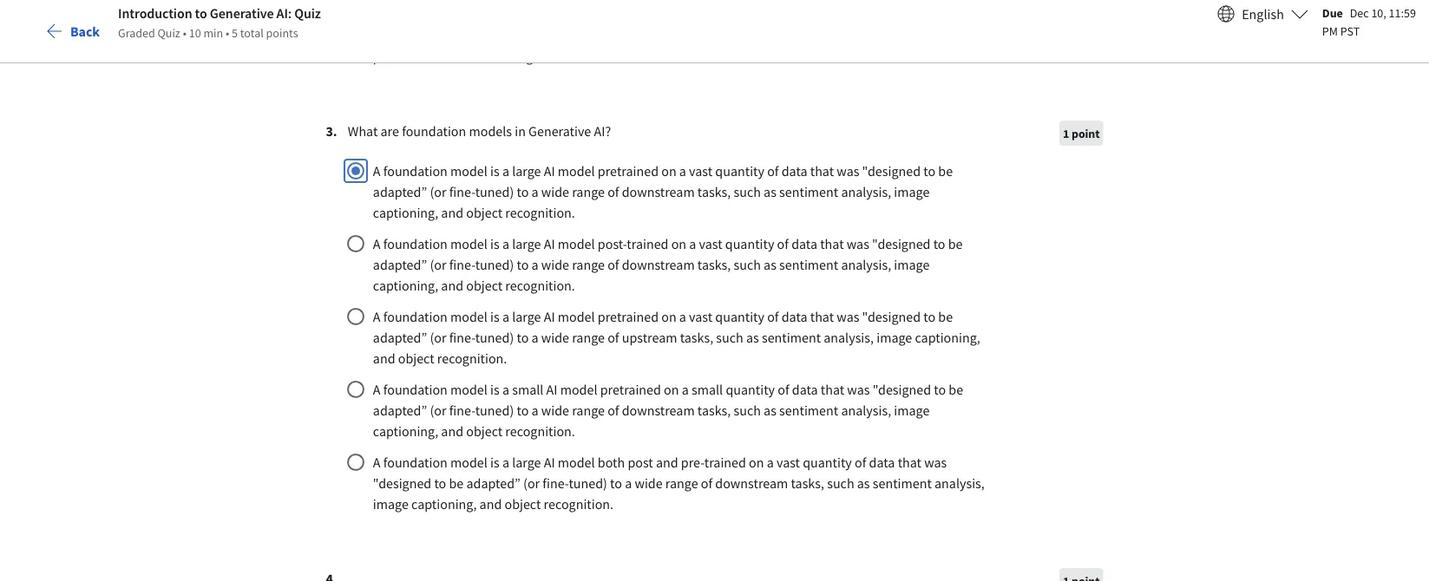 Task type: vqa. For each thing, say whether or not it's contained in the screenshot.
Next button
no



Task type: locate. For each thing, give the bounding box(es) containing it.
0 horizontal spatial cats
[[470, 48, 493, 66]]

graded
[[118, 25, 155, 40]]

5 is from the top
[[491, 454, 500, 472]]

1 horizontal spatial •
[[226, 25, 229, 40]]

0 vertical spatial generative
[[210, 5, 274, 22]]

0 vertical spatial pm
[[1323, 23, 1339, 39]]

is inside a foundation model is a large ai model pretrained on a vast quantity of data that was "designed to be adapted" (or fine-tuned) to a wide range of downstream tasks, such as sentiment analysis, image captioning, and object recognition.
[[491, 163, 500, 180]]

1 vertical spatial dec
[[415, 287, 434, 303]]

sentiment
[[780, 184, 839, 201], [780, 257, 839, 274], [762, 329, 821, 347], [780, 402, 839, 420], [873, 475, 932, 493]]

2 • from the left
[[226, 25, 229, 40]]

like
[[405, 473, 427, 489]]

like button
[[377, 465, 434, 497]]

tuned)
[[476, 184, 514, 201], [476, 257, 514, 274], [476, 329, 514, 347], [476, 402, 514, 420], [569, 475, 608, 493]]

introduction down what are foundation models in generative ai?
[[384, 148, 583, 197]]

3 large from the top
[[512, 309, 541, 326]]

foundation for a foundation model is a large ai model both post and pre-trained on a vast quantity of data that was "designed to be adapted" (or fine-tuned) to a wide range of downstream tasks, such as sentiment analysis, image captioning, and object recognition.
[[383, 454, 448, 472]]

0 horizontal spatial dataset
[[626, 7, 669, 24]]

menu item
[[1066, 17, 1177, 74]]

0 vertical spatial dec 10, 11:59 pm pst
[[1323, 5, 1417, 39]]

(or right the 'submit'
[[430, 257, 447, 274]]

object down assignment
[[466, 277, 503, 295]]

pst inside dec 10, 11:59 pm pst
[[1341, 23, 1361, 39]]

on inside a foundation model is a large ai model both post and pre-trained on a vast quantity of data that was "designed to be adapted" (or fine-tuned) to a wide range of downstream tasks, such as sentiment analysis, image captioning, and object recognition.
[[749, 454, 764, 472]]

1 horizontal spatial could
[[552, 27, 585, 45]]

introduction up graded
[[118, 5, 192, 22]]

(or down the 80%
[[430, 402, 447, 420]]

11:59
[[1390, 5, 1417, 20], [454, 287, 481, 303]]

11:59 inside dec 10, 11:59 pm pst
[[1390, 5, 1417, 20]]

captioning,
[[373, 204, 439, 222], [373, 277, 439, 295], [915, 329, 981, 347], [373, 423, 439, 441], [412, 496, 477, 514]]

1 horizontal spatial used
[[933, 27, 960, 45]]

vast inside a foundation model is a large ai model pretrained on a vast quantity of data that was "designed to be adapted" (or fine-tuned) to a wide range of downstream tasks, such as sentiment analysis, image captioning, and object recognition.
[[689, 163, 713, 180]]

0 vertical spatial due
[[1323, 5, 1344, 20]]

1 vertical spatial introduction
[[384, 148, 583, 197]]

object up pass
[[398, 350, 435, 368]]

is inside a foundation model is a large ai model post-trained on a vast quantity of data that was "designed to be adapted" (or fine-tuned) to a wide range of downstream tasks, such as sentiment analysis, image captioning, and object recognition.
[[491, 236, 500, 253]]

2 vertical spatial cats
[[470, 48, 493, 66]]

•
[[183, 25, 187, 40], [226, 25, 229, 40]]

0 horizontal spatial introduction
[[118, 5, 192, 22]]

foundation up the 'submit'
[[383, 236, 448, 253]]

data inside a foundation model is a large ai model both post and pre-trained on a vast quantity of data that was "designed to be adapted" (or fine-tuned) to a wide range of downstream tasks, such as sentiment analysis, image captioning, and object recognition.
[[870, 454, 895, 472]]

such for a foundation model is a large ai model pretrained on a vast quantity of data that was "designed to be adapted" (or fine-tuned) to a wide range of upstream tasks, such as sentiment analysis, image captioning, and object recognition.
[[717, 329, 744, 347]]

fine- right dislike
[[543, 475, 569, 493]]

large
[[512, 163, 541, 180], [512, 236, 541, 253], [512, 309, 541, 326], [512, 454, 541, 472]]

on inside the a foundation model is a small ai model pretrained on a small quantity of data that was "designed to be adapted" (or fine-tuned) to a wide range of downstream tasks, such as sentiment analysis, image captioning, and object recognition.
[[664, 382, 679, 399]]

trained
[[554, 7, 595, 24], [605, 27, 646, 45], [627, 236, 669, 253], [705, 454, 747, 472]]

• left 5
[[226, 25, 229, 40]]

trained inside a foundation model is a large ai model both post and pre-trained on a vast quantity of data that was "designed to be adapted" (or fine-tuned) to a wide range of downstream tasks, such as sentiment analysis, image captioning, and object recognition.
[[705, 454, 747, 472]]

and inside the a foundation model is a small ai model pretrained on a small quantity of data that was "designed to be adapted" (or fine-tuned) to a wide range of downstream tasks, such as sentiment analysis, image captioning, and object recognition.
[[441, 423, 464, 441]]

or left dogs.
[[496, 48, 508, 66]]

adapted" down are
[[373, 184, 427, 201]]

foundation
[[402, 123, 466, 140], [383, 163, 448, 180], [383, 236, 448, 253], [383, 309, 448, 326], [383, 382, 448, 399], [383, 454, 448, 472]]

tuned) inside 'a foundation model is a large ai model pretrained on a vast quantity of data that was "designed to be adapted" (or fine-tuned) to a wide range of upstream tasks, such as sentiment analysis, image captioning, and object recognition.'
[[476, 329, 514, 347]]

3 is from the top
[[491, 309, 500, 326]]

as
[[417, 48, 430, 66], [764, 184, 777, 201], [764, 257, 777, 274], [747, 329, 759, 347], [764, 402, 777, 420], [858, 475, 870, 493]]

tuned) inside a foundation model is a large ai model post-trained on a vast quantity of data that was "designed to be adapted" (or fine-tuned) to a wide range of downstream tasks, such as sentiment analysis, image captioning, and object recognition.
[[476, 257, 514, 274]]

adapted" up receive
[[373, 329, 427, 347]]

tasks, inside 'a foundation model is a large ai model pretrained on a vast quantity of data that was "designed to be adapted" (or fine-tuned) to a wide range of upstream tasks, such as sentiment analysis, image captioning, and object recognition.'
[[680, 329, 714, 347]]

image inside a foundation model is a large ai model pretrained on a vast quantity of data that was "designed to be adapted" (or fine-tuned) to a wide range of downstream tasks, such as sentiment analysis, image captioning, and object recognition.
[[895, 184, 930, 201]]

model
[[461, 7, 498, 24], [512, 27, 549, 45], [451, 163, 488, 180], [558, 163, 595, 180], [451, 236, 488, 253], [558, 236, 595, 253], [451, 309, 488, 326], [558, 309, 595, 326], [451, 382, 488, 399], [561, 382, 598, 399], [451, 454, 488, 472], [558, 454, 595, 472]]

english
[[1243, 5, 1285, 23]]

was for a foundation model is a large ai model pretrained on a vast quantity of data that was "designed to be adapted" (or fine-tuned) to a wide range of upstream tasks, such as sentiment analysis, image captioning, and object recognition.
[[837, 309, 860, 326]]

tuned) for a foundation model is a large ai model pretrained on a vast quantity of data that was "designed to be adapted" (or fine-tuned) to a wide range of upstream tasks, such as sentiment analysis, image captioning, and object recognition.
[[476, 329, 514, 347]]

range for a foundation model is a small ai model pretrained on a small quantity of data that was "designed to be adapted" (or fine-tuned) to a wide range of downstream tasks, such as sentiment analysis, image captioning, and object recognition.
[[572, 402, 605, 420]]

2 horizontal spatial quiz
[[858, 148, 930, 197]]

0 horizontal spatial could
[[501, 7, 534, 24]]

could
[[501, 7, 534, 24], [552, 27, 585, 45]]

tasks, inside a foundation model is a large ai model pretrained on a vast quantity of data that was "designed to be adapted" (or fine-tuned) to a wide range of downstream tasks, such as sentiment analysis, image captioning, and object recognition.
[[698, 184, 731, 201]]

recognition. inside a foundation model is a large ai model both post and pre-trained on a vast quantity of data that was "designed to be adapted" (or fine-tuned) to a wide range of downstream tasks, such as sentiment analysis, image captioning, and object recognition.
[[544, 496, 614, 514]]

generative inside introduction to generative ai: quiz graded quiz • 10 min • 5 total points
[[210, 5, 274, 22]]

1 vertical spatial pm
[[483, 287, 499, 303]]

introduction inside introduction to generative ai: quiz graded quiz • 10 min • 5 total points
[[118, 5, 192, 22]]

2 is from the top
[[491, 236, 500, 253]]

1 vertical spatial dec 10, 11:59 pm pst
[[415, 287, 521, 303]]

a
[[373, 7, 381, 24], [403, 27, 410, 45], [373, 163, 381, 180], [373, 236, 381, 253], [373, 309, 381, 326], [373, 382, 381, 399], [373, 454, 381, 472]]

fine- inside a foundation model is a large ai model post-trained on a vast quantity of data that was "designed to be adapted" (or fine-tuned) to a wide range of downstream tasks, such as sentiment analysis, image captioning, and object recognition.
[[449, 257, 476, 274]]

pretrained up upstream
[[598, 309, 659, 326]]

quantity inside 'a foundation model is a large ai model pretrained on a vast quantity of data that was "designed to be adapted" (or fine-tuned) to a wide range of upstream tasks, such as sentiment analysis, image captioning, and object recognition.'
[[716, 309, 765, 326]]

large for a
[[512, 454, 541, 472]]

object down higher
[[466, 423, 503, 441]]

be inside 'a foundation model is a large ai model pretrained on a vast quantity of data that was "designed to be adapted" (or fine-tuned) to a wide range of upstream tasks, such as sentiment analysis, image captioning, and object recognition.'
[[939, 309, 953, 326]]

"designed
[[863, 163, 921, 180], [873, 236, 931, 253], [863, 309, 921, 326], [873, 382, 932, 399], [373, 475, 432, 493]]

ai for a foundation model is a small ai model pretrained on a small quantity of data that was "designed to be adapted" (or fine-tuned) to a wide range of downstream tasks, such as sentiment analysis, image captioning, and object recognition.
[[547, 382, 558, 399]]

a for a foundation model is a small ai model pretrained on a small quantity of data that was "designed to be adapted" (or fine-tuned) to a wide range of downstream tasks, such as sentiment analysis, image captioning, and object recognition.
[[373, 382, 381, 399]]

a inside the a foundation model is a small ai model pretrained on a small quantity of data that was "designed to be adapted" (or fine-tuned) to a wide range of downstream tasks, such as sentiment analysis, image captioning, and object recognition.
[[373, 382, 381, 399]]

wide inside 'a foundation model is a large ai model pretrained on a vast quantity of data that was "designed to be adapted" (or fine-tuned) to a wide range of upstream tasks, such as sentiment analysis, image captioning, and object recognition.'
[[542, 329, 570, 347]]

small right higher
[[512, 382, 544, 399]]

0 horizontal spatial small
[[512, 382, 544, 399]]

captioning, inside a foundation model is a large ai model post-trained on a vast quantity of data that was "designed to be adapted" (or fine-tuned) to a wide range of downstream tasks, such as sentiment analysis, image captioning, and object recognition.
[[373, 277, 439, 295]]

0 horizontal spatial pst
[[502, 287, 521, 303]]

image
[[895, 184, 930, 201], [895, 257, 930, 274], [877, 329, 913, 347], [895, 402, 930, 420], [373, 496, 409, 514]]

analysis, for a foundation model is a large ai model pretrained on a vast quantity of data that was "designed to be adapted" (or fine-tuned) to a wide range of upstream tasks, such as sentiment analysis, image captioning, and object recognition.
[[824, 329, 874, 347]]

used right dogs
[[933, 27, 960, 45]]

object for a foundation model is a small ai model pretrained on a small quantity of data that was "designed to be adapted" (or fine-tuned) to a wide range of downstream tasks, such as sentiment analysis, image captioning, and object recognition.
[[466, 423, 503, 441]]

sentiment inside a foundation model is a large ai model post-trained on a vast quantity of data that was "designed to be adapted" (or fine-tuned) to a wide range of downstream tasks, such as sentiment analysis, image captioning, and object recognition.
[[780, 257, 839, 274]]

is up dislike
[[491, 454, 500, 472]]

as inside a generative ai model could be trained on a dataset of images of cats and then used to cluster images of cats. a discriminative ai model could be trained on a dataset of images of cats and dogs and then used to predict as either cats or dogs.
[[417, 48, 430, 66]]

0 horizontal spatial •
[[183, 25, 187, 40]]

"designed for a foundation model is a small ai model pretrained on a small quantity of data that was "designed to be adapted" (or fine-tuned) to a wide range of downstream tasks, such as sentiment analysis, image captioning, and object recognition.
[[873, 382, 932, 399]]

to inside introduction to generative ai: quiz graded quiz • 10 min • 5 total points
[[195, 5, 207, 22]]

introduction
[[118, 5, 192, 22], [384, 148, 583, 197]]

used up dogs
[[826, 7, 854, 24]]

1 horizontal spatial or
[[496, 48, 508, 66]]

large inside a foundation model is a large ai model post-trained on a vast quantity of data that was "designed to be adapted" (or fine-tuned) to a wide range of downstream tasks, such as sentiment analysis, image captioning, and object recognition.
[[512, 236, 541, 253]]

1 horizontal spatial pm
[[1323, 23, 1339, 39]]

1 horizontal spatial generative
[[529, 123, 591, 140]]

analysis, for a foundation model is a large ai model pretrained on a vast quantity of data that was "designed to be adapted" (or fine-tuned) to a wide range of downstream tasks, such as sentiment analysis, image captioning, and object recognition.
[[842, 184, 892, 201]]

be inside a foundation model is a large ai model pretrained on a vast quantity of data that was "designed to be adapted" (or fine-tuned) to a wide range of downstream tasks, such as sentiment analysis, image captioning, and object recognition.
[[939, 163, 953, 180]]

1 vertical spatial or
[[457, 383, 468, 399]]

0 vertical spatial dec
[[1351, 5, 1370, 20]]

1 large from the top
[[512, 163, 541, 180]]

a foundation model is a large ai model post-trained on a vast quantity of data that was "designed to be adapted" (or fine-tuned) to a wide range of downstream tasks, such as sentiment analysis, image captioning, and object recognition.
[[373, 236, 966, 295]]

quiz for introduction to generative ai: quiz graded quiz • 10 min • 5 total points
[[295, 5, 321, 22]]

1 horizontal spatial ai:
[[810, 148, 851, 197]]

introduction to generative ai: quiz graded quiz • 10 min • 5 total points
[[118, 5, 321, 40]]

introduction for introduction to generative ai: quiz
[[384, 148, 583, 197]]

ai inside a foundation model is a large ai model both post and pre-trained on a vast quantity of data that was "designed to be adapted" (or fine-tuned) to a wide range of downstream tasks, such as sentiment analysis, image captioning, and object recognition.
[[544, 454, 555, 472]]

object up assignment
[[466, 204, 503, 222]]

then
[[796, 7, 823, 24], [903, 27, 930, 45]]

1 vertical spatial pst
[[502, 287, 521, 303]]

large down in
[[512, 163, 541, 180]]

group
[[326, 121, 1104, 515], [345, 158, 1004, 515]]

generative
[[383, 7, 444, 24]]

recognition. inside the a foundation model is a small ai model pretrained on a small quantity of data that was "designed to be adapted" (or fine-tuned) to a wide range of downstream tasks, such as sentiment analysis, image captioning, and object recognition.
[[506, 423, 575, 441]]

due
[[1323, 5, 1344, 20], [384, 287, 405, 303]]

fine- right the 'submit'
[[449, 257, 476, 274]]

ai?
[[594, 123, 611, 140]]

a inside a foundation model is a large ai model post-trained on a vast quantity of data that was "designed to be adapted" (or fine-tuned) to a wide range of downstream tasks, such as sentiment analysis, image captioning, and object recognition.
[[373, 236, 381, 253]]

1 horizontal spatial 11:59
[[1390, 5, 1417, 20]]

0 horizontal spatial quiz
[[158, 25, 180, 40]]

a for a foundation model is a large ai model pretrained on a vast quantity of data that was "designed to be adapted" (or fine-tuned) to a wide range of downstream tasks, such as sentiment analysis, image captioning, and object recognition.
[[373, 163, 381, 180]]

2 small from the left
[[692, 382, 723, 399]]

object inside a foundation model is a large ai model post-trained on a vast quantity of data that was "designed to be adapted" (or fine-tuned) to a wide range of downstream tasks, such as sentiment analysis, image captioning, and object recognition.
[[466, 277, 503, 295]]

foundation inside a foundation model is a large ai model pretrained on a vast quantity of data that was "designed to be adapted" (or fine-tuned) to a wide range of downstream tasks, such as sentiment analysis, image captioning, and object recognition.
[[383, 163, 448, 180]]

group containing a foundation model is a large ai model pretrained on a vast quantity of data that was "designed to be adapted" (or fine-tuned) to a wide range of downstream tasks, such as sentiment analysis, image captioning, and object recognition.
[[345, 158, 1004, 515]]

adapted"
[[373, 184, 427, 201], [373, 257, 427, 274], [373, 329, 427, 347], [373, 402, 427, 420], [467, 475, 521, 493]]

tuned) up higher
[[476, 329, 514, 347]]

that
[[811, 163, 834, 180], [821, 236, 844, 253], [811, 309, 834, 326], [821, 382, 845, 399], [898, 454, 922, 472]]

adapted" down to pass
[[373, 402, 427, 420]]

0 horizontal spatial or
[[457, 383, 468, 399]]

adapted" inside a foundation model is a large ai model pretrained on a vast quantity of data that was "designed to be adapted" (or fine-tuned) to a wide range of downstream tasks, such as sentiment analysis, image captioning, and object recognition.
[[373, 184, 427, 201]]

a
[[616, 7, 623, 24], [667, 27, 674, 45], [503, 163, 510, 180], [680, 163, 687, 180], [532, 184, 539, 201], [503, 236, 510, 253], [690, 236, 697, 253], [532, 257, 539, 274], [503, 309, 510, 326], [680, 309, 687, 326], [532, 329, 539, 347], [503, 382, 510, 399], [682, 382, 689, 399], [532, 402, 539, 420], [503, 454, 510, 472], [767, 454, 774, 472], [625, 475, 632, 493]]

quantity inside a foundation model is a large ai model post-trained on a vast quantity of data that was "designed to be adapted" (or fine-tuned) to a wide range of downstream tasks, such as sentiment analysis, image captioning, and object recognition.
[[726, 236, 775, 253]]

range inside the a foundation model is a small ai model pretrained on a small quantity of data that was "designed to be adapted" (or fine-tuned) to a wide range of downstream tasks, such as sentiment analysis, image captioning, and object recognition.
[[572, 402, 605, 420]]

recognition. down both
[[544, 496, 614, 514]]

1 horizontal spatial 10,
[[1372, 5, 1387, 20]]

tuned) for a foundation model is a large ai model pretrained on a vast quantity of data that was "designed to be adapted" (or fine-tuned) to a wide range of downstream tasks, such as sentiment analysis, image captioning, and object recognition.
[[476, 184, 514, 201]]

tuned) inside a foundation model is a large ai model pretrained on a vast quantity of data that was "designed to be adapted" (or fine-tuned) to a wide range of downstream tasks, such as sentiment analysis, image captioning, and object recognition.
[[476, 184, 514, 201]]

sentiment for a foundation model is a large ai model pretrained on a vast quantity of data that was "designed to be adapted" (or fine-tuned) to a wide range of downstream tasks, such as sentiment analysis, image captioning, and object recognition.
[[780, 184, 839, 201]]

1 vertical spatial 11:59
[[454, 287, 481, 303]]

pretrained for a foundation model is a large ai model pretrained on a vast quantity of data that was "designed to be adapted" (or fine-tuned) to a wide range of downstream tasks, such as sentiment analysis, image captioning, and object recognition.
[[598, 163, 659, 180]]

0 horizontal spatial 10,
[[436, 287, 451, 303]]

object for a foundation model is a large ai model pretrained on a vast quantity of data that was "designed to be adapted" (or fine-tuned) to a wide range of downstream tasks, such as sentiment analysis, image captioning, and object recognition.
[[466, 204, 503, 222]]

is up assignment
[[491, 236, 500, 253]]

is right the 80%
[[491, 382, 500, 399]]

quantity inside the a foundation model is a small ai model pretrained on a small quantity of data that was "designed to be adapted" (or fine-tuned) to a wide range of downstream tasks, such as sentiment analysis, image captioning, and object recognition.
[[726, 382, 775, 399]]

1 horizontal spatial due
[[1323, 5, 1344, 20]]

range for a foundation model is a large ai model pretrained on a vast quantity of data that was "designed to be adapted" (or fine-tuned) to a wide range of upstream tasks, such as sentiment analysis, image captioning, and object recognition.
[[572, 329, 605, 347]]

0 vertical spatial or
[[496, 48, 508, 66]]

1 vertical spatial generative
[[529, 123, 591, 140]]

2 vertical spatial pretrained
[[601, 382, 661, 399]]

image inside the a foundation model is a small ai model pretrained on a small quantity of data that was "designed to be adapted" (or fine-tuned) to a wide range of downstream tasks, such as sentiment analysis, image captioning, and object recognition.
[[895, 402, 930, 420]]

tuned) right the your
[[476, 257, 514, 274]]

0 vertical spatial 10,
[[1372, 5, 1387, 20]]

points
[[266, 25, 298, 40]]

(or up grade
[[430, 329, 447, 347]]

ai: inside introduction to generative ai: quiz graded quiz • 10 min • 5 total points
[[277, 5, 292, 22]]

data for a foundation model is a large ai model pretrained on a vast quantity of data that was "designed to be adapted" (or fine-tuned) to a wide range of downstream tasks, such as sentiment analysis, image captioning, and object recognition.
[[782, 163, 808, 180]]

(or down what are foundation models in generative ai?
[[430, 184, 447, 201]]

such
[[734, 184, 761, 201], [734, 257, 761, 274], [717, 329, 744, 347], [734, 402, 761, 420], [828, 475, 855, 493]]

post
[[628, 454, 654, 472]]

10,
[[1372, 5, 1387, 20], [436, 287, 451, 303]]

a foundation model is a large ai model pretrained on a vast quantity of data that was "designed to be adapted" (or fine-tuned) to a wide range of downstream tasks, such as sentiment analysis, image captioning, and object recognition.
[[373, 163, 956, 222]]

recognition. up assignment
[[506, 204, 575, 222]]

is for a foundation model is a large ai model pretrained on a vast quantity of data that was "designed to be adapted" (or fine-tuned) to a wide range of upstream tasks, such as sentiment analysis, image captioning, and object recognition.
[[491, 309, 500, 326]]

tuned) down models
[[476, 184, 514, 201]]

fine- down what are foundation models in generative ai?
[[449, 184, 476, 201]]

"designed inside the a foundation model is a small ai model pretrained on a small quantity of data that was "designed to be adapted" (or fine-tuned) to a wide range of downstream tasks, such as sentiment analysis, image captioning, and object recognition.
[[873, 382, 932, 399]]

pre-
[[681, 454, 705, 472]]

range inside 'a foundation model is a large ai model pretrained on a vast quantity of data that was "designed to be adapted" (or fine-tuned) to a wide range of upstream tasks, such as sentiment analysis, image captioning, and object recognition.'
[[572, 329, 605, 347]]

1 horizontal spatial cats
[[745, 7, 768, 24]]

(or right dislike
[[524, 475, 540, 493]]

2 vertical spatial generative
[[631, 148, 803, 197]]

quiz
[[295, 5, 321, 22], [158, 25, 180, 40], [858, 148, 930, 197]]

pretrained inside a foundation model is a large ai model pretrained on a vast quantity of data that was "designed to be adapted" (or fine-tuned) to a wide range of downstream tasks, such as sentiment analysis, image captioning, and object recognition.
[[598, 163, 659, 180]]

such inside the a foundation model is a small ai model pretrained on a small quantity of data that was "designed to be adapted" (or fine-tuned) to a wide range of downstream tasks, such as sentiment analysis, image captioning, and object recognition.
[[734, 402, 761, 420]]

foundation down receive
[[383, 382, 448, 399]]

1 horizontal spatial dec 10, 11:59 pm pst
[[1323, 5, 1417, 39]]

1 is from the top
[[491, 163, 500, 180]]

recognition. up '80% or higher'
[[437, 350, 507, 368]]

0 horizontal spatial 11:59
[[454, 287, 481, 303]]

object down dislike
[[505, 496, 541, 514]]

sentiment for a foundation model is a small ai model pretrained on a small quantity of data that was "designed to be adapted" (or fine-tuned) to a wide range of downstream tasks, such as sentiment analysis, image captioning, and object recognition.
[[780, 402, 839, 420]]

1 vertical spatial 10,
[[436, 287, 451, 303]]

then left cluster on the right
[[796, 7, 823, 24]]

• left 10
[[183, 25, 187, 40]]

0 horizontal spatial generative
[[210, 5, 274, 22]]

0 horizontal spatial pm
[[483, 287, 499, 303]]

a for a foundation model is a large ai model post-trained on a vast quantity of data that was "designed to be adapted" (or fine-tuned) to a wide range of downstream tasks, such as sentiment analysis, image captioning, and object recognition.
[[373, 236, 381, 253]]

range for a foundation model is a large ai model pretrained on a vast quantity of data that was "designed to be adapted" (or fine-tuned) to a wide range of downstream tasks, such as sentiment analysis, image captioning, and object recognition.
[[572, 184, 605, 201]]

(or inside a foundation model is a large ai model post-trained on a vast quantity of data that was "designed to be adapted" (or fine-tuned) to a wide range of downstream tasks, such as sentiment analysis, image captioning, and object recognition.
[[430, 257, 447, 274]]

foundation inside a foundation model is a large ai model both post and pre-trained on a vast quantity of data that was "designed to be adapted" (or fine-tuned) to a wide range of downstream tasks, such as sentiment analysis, image captioning, and object recognition.
[[383, 454, 448, 472]]

2 large from the top
[[512, 236, 541, 253]]

Search in course text field
[[152, 10, 412, 42]]

or right the 80%
[[457, 383, 468, 399]]

pm
[[1323, 23, 1339, 39], [483, 287, 499, 303]]

quantity
[[716, 163, 765, 180], [726, 236, 775, 253], [716, 309, 765, 326], [726, 382, 775, 399], [803, 454, 852, 472]]

downstream inside a foundation model is a large ai model pretrained on a vast quantity of data that was "designed to be adapted" (or fine-tuned) to a wide range of downstream tasks, such as sentiment analysis, image captioning, and object recognition.
[[622, 184, 695, 201]]

1 vertical spatial due
[[384, 287, 405, 303]]

2 horizontal spatial cats
[[796, 27, 819, 45]]

range down post-
[[572, 257, 605, 274]]

"designed inside a foundation model is a large ai model both post and pre-trained on a vast quantity of data that was "designed to be adapted" (or fine-tuned) to a wide range of downstream tasks, such as sentiment analysis, image captioning, and object recognition.
[[373, 475, 432, 493]]

generative for introduction to generative ai: quiz
[[631, 148, 803, 197]]

foundation inside a foundation model is a large ai model post-trained on a vast quantity of data that was "designed to be adapted" (or fine-tuned) to a wide range of downstream tasks, such as sentiment analysis, image captioning, and object recognition.
[[383, 236, 448, 253]]

1 vertical spatial could
[[552, 27, 585, 45]]

was inside a foundation model is a large ai model pretrained on a vast quantity of data that was "designed to be adapted" (or fine-tuned) to a wide range of downstream tasks, such as sentiment analysis, image captioning, and object recognition.
[[837, 163, 860, 180]]

of
[[672, 7, 683, 24], [730, 7, 742, 24], [957, 7, 969, 24], [723, 27, 734, 45], [781, 27, 793, 45], [768, 163, 779, 180], [608, 184, 619, 201], [778, 236, 789, 253], [608, 257, 619, 274], [768, 309, 779, 326], [608, 329, 619, 347], [778, 382, 790, 399], [608, 402, 619, 420], [855, 454, 867, 472], [701, 475, 713, 493]]

1 horizontal spatial dataset
[[677, 27, 720, 45]]

object inside the a foundation model is a small ai model pretrained on a small quantity of data that was "designed to be adapted" (or fine-tuned) to a wide range of downstream tasks, such as sentiment analysis, image captioning, and object recognition.
[[466, 423, 503, 441]]

pm down assignment
[[483, 287, 499, 303]]

tasks,
[[698, 184, 731, 201], [698, 257, 731, 274], [680, 329, 714, 347], [698, 402, 731, 420], [791, 475, 825, 493]]

what
[[348, 123, 378, 140]]

both
[[598, 454, 625, 472]]

analysis, for a foundation model is a small ai model pretrained on a small quantity of data that was "designed to be adapted" (or fine-tuned) to a wide range of downstream tasks, such as sentiment analysis, image captioning, and object recognition.
[[842, 402, 892, 420]]

tuned) down higher
[[476, 402, 514, 420]]

dislike button
[[448, 465, 518, 497]]

due right english
[[1323, 5, 1344, 20]]

recognition.
[[506, 204, 575, 222], [506, 277, 575, 295], [437, 350, 507, 368], [506, 423, 575, 441], [544, 496, 614, 514]]

due down the 'submit'
[[384, 287, 405, 303]]

adapted" right like at the left of the page
[[467, 475, 521, 493]]

quiz for introduction to generative ai: quiz
[[858, 148, 930, 197]]

ai for a foundation model is a large ai model post-trained on a vast quantity of data that was "designed to be adapted" (or fine-tuned) to a wide range of downstream tasks, such as sentiment analysis, image captioning, and object recognition.
[[544, 236, 555, 253]]

vast inside a foundation model is a large ai model both post and pre-trained on a vast quantity of data that was "designed to be adapted" (or fine-tuned) to a wide range of downstream tasks, such as sentiment analysis, image captioning, and object recognition.
[[777, 454, 800, 472]]

dialog
[[0, 0, 1430, 582]]

2 horizontal spatial images
[[913, 7, 955, 24]]

a for a generative ai model could be trained on a dataset of images of cats and then used to cluster images of cats. a discriminative ai model could be trained on a dataset of images of cats and dogs and then used to predict as either cats or dogs.
[[373, 7, 381, 24]]

recognition. down assignment
[[506, 277, 575, 295]]

analysis,
[[842, 184, 892, 201], [842, 257, 892, 274], [824, 329, 874, 347], [842, 402, 892, 420], [935, 475, 985, 493]]

either
[[433, 48, 467, 66]]

range left upstream
[[572, 329, 605, 347]]

vast inside a foundation model is a large ai model post-trained on a vast quantity of data that was "designed to be adapted" (or fine-tuned) to a wide range of downstream tasks, such as sentiment analysis, image captioning, and object recognition.
[[699, 236, 723, 253]]

wide for a foundation model is a large ai model pretrained on a vast quantity of data that was "designed to be adapted" (or fine-tuned) to a wide range of downstream tasks, such as sentiment analysis, image captioning, and object recognition.
[[542, 184, 570, 201]]

2 vertical spatial quiz
[[858, 148, 930, 197]]

sentiment inside a foundation model is a large ai model both post and pre-trained on a vast quantity of data that was "designed to be adapted" (or fine-tuned) to a wide range of downstream tasks, such as sentiment analysis, image captioning, and object recognition.
[[873, 475, 932, 493]]

1 horizontal spatial small
[[692, 382, 723, 399]]

foundation down are
[[383, 163, 448, 180]]

pm right english button
[[1323, 23, 1339, 39]]

models
[[469, 123, 512, 140]]

was inside the a foundation model is a small ai model pretrained on a small quantity of data that was "designed to be adapted" (or fine-tuned) to a wide range of downstream tasks, such as sentiment analysis, image captioning, and object recognition.
[[848, 382, 870, 399]]

5
[[232, 25, 238, 40]]

4 large from the top
[[512, 454, 541, 472]]

quantity for a foundation model is a small ai model pretrained on a small quantity of data that was "designed to be adapted" (or fine-tuned) to a wide range of downstream tasks, such as sentiment analysis, image captioning, and object recognition.
[[726, 382, 775, 399]]

(or inside a foundation model is a large ai model pretrained on a vast quantity of data that was "designed to be adapted" (or fine-tuned) to a wide range of downstream tasks, such as sentiment analysis, image captioning, and object recognition.
[[430, 184, 447, 201]]

1 small from the left
[[512, 382, 544, 399]]

large inside a foundation model is a large ai model both post and pre-trained on a vast quantity of data that was "designed to be adapted" (or fine-tuned) to a wide range of downstream tasks, such as sentiment analysis, image captioning, and object recognition.
[[512, 454, 541, 472]]

data
[[782, 163, 808, 180], [792, 236, 818, 253], [782, 309, 808, 326], [792, 382, 818, 399], [870, 454, 895, 472]]

large down assignment
[[512, 309, 541, 326]]

0 vertical spatial 11:59
[[1390, 5, 1417, 20]]

is inside 'a foundation model is a large ai model pretrained on a vast quantity of data that was "designed to be adapted" (or fine-tuned) to a wide range of upstream tasks, such as sentiment analysis, image captioning, and object recognition.'
[[491, 309, 500, 326]]

1 vertical spatial cats
[[796, 27, 819, 45]]

that for a foundation model is a small ai model pretrained on a small quantity of data that was "designed to be adapted" (or fine-tuned) to a wide range of downstream tasks, such as sentiment analysis, image captioning, and object recognition.
[[821, 382, 845, 399]]

1 • from the left
[[183, 25, 187, 40]]

1 vertical spatial ai:
[[810, 148, 851, 197]]

vast
[[689, 163, 713, 180], [699, 236, 723, 253], [689, 309, 713, 326], [777, 454, 800, 472]]

recognition. inside 'a foundation model is a large ai model pretrained on a vast quantity of data that was "designed to be adapted" (or fine-tuned) to a wide range of upstream tasks, such as sentiment analysis, image captioning, and object recognition.'
[[437, 350, 507, 368]]

range
[[572, 184, 605, 201], [572, 257, 605, 274], [572, 329, 605, 347], [572, 402, 605, 420], [666, 475, 699, 493]]

is down models
[[491, 163, 500, 180]]

on
[[598, 7, 613, 24], [649, 27, 664, 45], [662, 163, 677, 180], [672, 236, 687, 253], [662, 309, 677, 326], [664, 382, 679, 399], [749, 454, 764, 472]]

1 horizontal spatial introduction
[[384, 148, 583, 197]]

ai inside a foundation model is a large ai model post-trained on a vast quantity of data that was "designed to be adapted" (or fine-tuned) to a wide range of downstream tasks, such as sentiment analysis, image captioning, and object recognition.
[[544, 236, 555, 253]]

0 vertical spatial pretrained
[[598, 163, 659, 180]]

ai
[[447, 7, 458, 24], [498, 27, 509, 45], [544, 163, 555, 180], [544, 236, 555, 253], [544, 309, 555, 326], [547, 382, 558, 399], [544, 454, 555, 472]]

and
[[771, 7, 793, 24], [822, 27, 844, 45], [878, 27, 900, 45], [441, 204, 464, 222], [441, 277, 464, 295], [373, 350, 395, 368], [441, 423, 464, 441], [656, 454, 679, 472], [480, 496, 502, 514]]

dogs
[[847, 27, 875, 45]]

fine- up grade
[[449, 329, 476, 347]]

0 vertical spatial introduction
[[118, 5, 192, 22]]

used
[[826, 7, 854, 24], [933, 27, 960, 45]]

wide for a foundation model is a large ai model pretrained on a vast quantity of data that was "designed to be adapted" (or fine-tuned) to a wide range of upstream tasks, such as sentiment analysis, image captioning, and object recognition.
[[542, 329, 570, 347]]

fine- down '80% or higher'
[[449, 402, 476, 420]]

captioning, for a foundation model is a large ai model pretrained on a vast quantity of data that was "designed to be adapted" (or fine-tuned) to a wide range of downstream tasks, such as sentiment analysis, image captioning, and object recognition.
[[373, 204, 439, 222]]

0 horizontal spatial used
[[826, 7, 854, 24]]

captioning, inside a foundation model is a large ai model pretrained on a vast quantity of data that was "designed to be adapted" (or fine-tuned) to a wide range of downstream tasks, such as sentiment analysis, image captioning, and object recognition.
[[373, 204, 439, 222]]

foundation up receive
[[383, 309, 448, 326]]

fine- inside 'a foundation model is a large ai model pretrained on a vast quantity of data that was "designed to be adapted" (or fine-tuned) to a wide range of upstream tasks, such as sentiment analysis, image captioning, and object recognition.'
[[449, 329, 476, 347]]

is
[[491, 163, 500, 180], [491, 236, 500, 253], [491, 309, 500, 326], [491, 382, 500, 399], [491, 454, 500, 472]]

wide
[[542, 184, 570, 201], [542, 257, 570, 274], [542, 329, 570, 347], [542, 402, 570, 420], [635, 475, 663, 493]]

a generative ai model could be trained on a dataset of images of cats and then used to cluster images of cats. a discriminative ai model could be trained on a dataset of images of cats and dogs and then used to predict as either cats or dogs.
[[373, 7, 978, 66]]

a for a foundation model is a large ai model pretrained on a vast quantity of data that was "designed to be adapted" (or fine-tuned) to a wide range of upstream tasks, such as sentiment analysis, image captioning, and object recognition.
[[373, 309, 381, 326]]

pretrained inside the a foundation model is a small ai model pretrained on a small quantity of data that was "designed to be adapted" (or fine-tuned) to a wide range of downstream tasks, such as sentiment analysis, image captioning, and object recognition.
[[601, 382, 661, 399]]

large left both
[[512, 454, 541, 472]]

is inside the a foundation model is a small ai model pretrained on a small quantity of data that was "designed to be adapted" (or fine-tuned) to a wide range of downstream tasks, such as sentiment analysis, image captioning, and object recognition.
[[491, 382, 500, 399]]

was
[[837, 163, 860, 180], [847, 236, 870, 253], [837, 309, 860, 326], [848, 382, 870, 399], [925, 454, 947, 472]]

foundation up like at the left of the page
[[383, 454, 448, 472]]

higher
[[470, 383, 503, 399]]

1 horizontal spatial then
[[903, 27, 930, 45]]

sentiment inside a foundation model is a large ai model pretrained on a vast quantity of data that was "designed to be adapted" (or fine-tuned) to a wide range of downstream tasks, such as sentiment analysis, image captioning, and object recognition.
[[780, 184, 839, 201]]

1 horizontal spatial pst
[[1341, 23, 1361, 39]]

or
[[496, 48, 508, 66], [457, 383, 468, 399]]

downstream
[[622, 184, 695, 201], [622, 257, 695, 274], [622, 402, 695, 420], [716, 475, 789, 493]]

1 horizontal spatial quiz
[[295, 5, 321, 22]]

large up assignment
[[512, 236, 541, 253]]

dialog containing introduction to generative ai: quiz
[[0, 0, 1430, 582]]

4 is from the top
[[491, 382, 500, 399]]

images
[[686, 7, 728, 24], [913, 7, 955, 24], [737, 27, 779, 45]]

total
[[240, 25, 264, 40]]

0 horizontal spatial dec 10, 11:59 pm pst
[[415, 287, 521, 303]]

0 vertical spatial ai:
[[277, 5, 292, 22]]

0 vertical spatial dataset
[[626, 7, 669, 24]]

fine-
[[449, 184, 476, 201], [449, 257, 476, 274], [449, 329, 476, 347], [449, 402, 476, 420], [543, 475, 569, 493]]

object for a foundation model is a large ai model pretrained on a vast quantity of data that was "designed to be adapted" (or fine-tuned) to a wide range of upstream tasks, such as sentiment analysis, image captioning, and object recognition.
[[398, 350, 435, 368]]

range up both
[[572, 402, 605, 420]]

object
[[466, 204, 503, 222], [466, 277, 503, 295], [398, 350, 435, 368], [466, 423, 503, 441], [505, 496, 541, 514]]

image inside 'a foundation model is a large ai model pretrained on a vast quantity of data that was "designed to be adapted" (or fine-tuned) to a wide range of upstream tasks, such as sentiment analysis, image captioning, and object recognition.'
[[877, 329, 913, 347]]

quantity inside a foundation model is a large ai model pretrained on a vast quantity of data that was "designed to be adapted" (or fine-tuned) to a wide range of downstream tasks, such as sentiment analysis, image captioning, and object recognition.
[[716, 163, 765, 180]]

is for a foundation model is a large ai model post-trained on a vast quantity of data that was "designed to be adapted" (or fine-tuned) to a wide range of downstream tasks, such as sentiment analysis, image captioning, and object recognition.
[[491, 236, 500, 253]]

0 vertical spatial cats
[[745, 7, 768, 24]]

0 vertical spatial quiz
[[295, 5, 321, 22]]

large inside a foundation model is a large ai model pretrained on a vast quantity of data that was "designed to be adapted" (or fine-tuned) to a wide range of downstream tasks, such as sentiment analysis, image captioning, and object recognition.
[[512, 163, 541, 180]]

is down assignment
[[491, 309, 500, 326]]

then down cluster on the right
[[903, 27, 930, 45]]

captioning, inside the a foundation model is a small ai model pretrained on a small quantity of data that was "designed to be adapted" (or fine-tuned) to a wide range of downstream tasks, such as sentiment analysis, image captioning, and object recognition.
[[373, 423, 439, 441]]

recognition. inside a foundation model is a large ai model post-trained on a vast quantity of data that was "designed to be adapted" (or fine-tuned) to a wide range of downstream tasks, such as sentiment analysis, image captioning, and object recognition.
[[506, 277, 575, 295]]

range down pre-
[[666, 475, 699, 493]]

a foundation model is a large ai model pretrained on a vast quantity of data that was "designed to be adapted" (or fine-tuned) to a wide range of upstream tasks, such as sentiment analysis, image captioning, and object recognition.
[[373, 309, 984, 368]]

ai:
[[277, 5, 292, 22], [810, 148, 851, 197]]

tasks, for a foundation model is a large ai model pretrained on a vast quantity of data that was "designed to be adapted" (or fine-tuned) to a wide range of downstream tasks, such as sentiment analysis, image captioning, and object recognition.
[[698, 184, 731, 201]]

coursera image
[[21, 14, 131, 42]]

0 horizontal spatial dec
[[415, 287, 434, 303]]

recognition. up dislike
[[506, 423, 575, 441]]

small down 'a foundation model is a large ai model pretrained on a vast quantity of data that was "designed to be adapted" (or fine-tuned) to a wide range of upstream tasks, such as sentiment analysis, image captioning, and object recognition.'
[[692, 382, 723, 399]]

pretrained down upstream
[[601, 382, 661, 399]]

dec 10, 11:59 pm pst
[[1323, 5, 1417, 39], [415, 287, 521, 303]]

small
[[512, 382, 544, 399], [692, 382, 723, 399]]

1 vertical spatial pretrained
[[598, 309, 659, 326]]

data for a foundation model is a small ai model pretrained on a small quantity of data that was "designed to be adapted" (or fine-tuned) to a wide range of downstream tasks, such as sentiment analysis, image captioning, and object recognition.
[[792, 382, 818, 399]]

point
[[1072, 126, 1100, 142]]

was for a foundation model is a large ai model pretrained on a vast quantity of data that was "designed to be adapted" (or fine-tuned) to a wide range of downstream tasks, such as sentiment analysis, image captioning, and object recognition.
[[837, 163, 860, 180]]

tasks, for a foundation model is a large ai model pretrained on a vast quantity of data that was "designed to be adapted" (or fine-tuned) to a wide range of upstream tasks, such as sentiment analysis, image captioning, and object recognition.
[[680, 329, 714, 347]]

such inside a foundation model is a large ai model pretrained on a vast quantity of data that was "designed to be adapted" (or fine-tuned) to a wide range of downstream tasks, such as sentiment analysis, image captioning, and object recognition.
[[734, 184, 761, 201]]

is for a foundation model is a small ai model pretrained on a small quantity of data that was "designed to be adapted" (or fine-tuned) to a wide range of downstream tasks, such as sentiment analysis, image captioning, and object recognition.
[[491, 382, 500, 399]]

pretrained down ai?
[[598, 163, 659, 180]]

adapted" for a foundation model is a large ai model pretrained on a vast quantity of data that was "designed to be adapted" (or fine-tuned) to a wide range of upstream tasks, such as sentiment analysis, image captioning, and object recognition.
[[373, 329, 427, 347]]

0 vertical spatial then
[[796, 7, 823, 24]]

foundation inside the a foundation model is a small ai model pretrained on a small quantity of data that was "designed to be adapted" (or fine-tuned) to a wide range of downstream tasks, such as sentiment analysis, image captioning, and object recognition.
[[383, 382, 448, 399]]

generative for introduction to generative ai: quiz graded quiz • 10 min • 5 total points
[[210, 5, 274, 22]]

0 horizontal spatial ai:
[[277, 5, 292, 22]]

a inside 'a foundation model is a large ai model pretrained on a vast quantity of data that was "designed to be adapted" (or fine-tuned) to a wide range of upstream tasks, such as sentiment analysis, image captioning, and object recognition.'
[[373, 309, 381, 326]]

sentiment inside the a foundation model is a small ai model pretrained on a small quantity of data that was "designed to be adapted" (or fine-tuned) to a wide range of downstream tasks, such as sentiment analysis, image captioning, and object recognition.
[[780, 402, 839, 420]]

10, inside dec 10, 11:59 pm pst
[[1372, 5, 1387, 20]]

0 vertical spatial used
[[826, 7, 854, 24]]

be
[[536, 7, 551, 24], [587, 27, 602, 45], [939, 163, 953, 180], [949, 236, 963, 253], [939, 309, 953, 326], [949, 382, 964, 399], [449, 475, 464, 493]]

range up post-
[[572, 184, 605, 201]]

tuned) down both
[[569, 475, 608, 493]]

cats
[[745, 7, 768, 24], [796, 27, 819, 45], [470, 48, 493, 66]]

1 horizontal spatial dec
[[1351, 5, 1370, 20]]

object inside 'a foundation model is a large ai model pretrained on a vast quantity of data that was "designed to be adapted" (or fine-tuned) to a wide range of upstream tasks, such as sentiment analysis, image captioning, and object recognition.'
[[398, 350, 435, 368]]

2 horizontal spatial generative
[[631, 148, 803, 197]]

1 vertical spatial dataset
[[677, 27, 720, 45]]

(or
[[430, 184, 447, 201], [430, 257, 447, 274], [430, 329, 447, 347], [430, 402, 447, 420], [524, 475, 540, 493]]

0 vertical spatial pst
[[1341, 23, 1361, 39]]

analysis, inside a foundation model is a large ai model post-trained on a vast quantity of data that was "designed to be adapted" (or fine-tuned) to a wide range of downstream tasks, such as sentiment analysis, image captioning, and object recognition.
[[842, 257, 892, 274]]

a foundation model is a small ai model pretrained on a small quantity of data that was "designed to be adapted" (or fine-tuned) to a wide range of downstream tasks, such as sentiment analysis, image captioning, and object recognition.
[[373, 382, 967, 441]]

cluster
[[871, 7, 910, 24]]

foundation for a foundation model is a large ai model post-trained on a vast quantity of data that was "designed to be adapted" (or fine-tuned) to a wide range of downstream tasks, such as sentiment analysis, image captioning, and object recognition.
[[383, 236, 448, 253]]

captioning, for a foundation model is a small ai model pretrained on a small quantity of data that was "designed to be adapted" (or fine-tuned) to a wide range of downstream tasks, such as sentiment analysis, image captioning, and object recognition.
[[373, 423, 439, 441]]

dataset
[[626, 7, 669, 24], [677, 27, 720, 45]]

large for upstream
[[512, 309, 541, 326]]

downstream inside the a foundation model is a small ai model pretrained on a small quantity of data that was "designed to be adapted" (or fine-tuned) to a wide range of downstream tasks, such as sentiment analysis, image captioning, and object recognition.
[[622, 402, 695, 420]]

adapted" left the your
[[373, 257, 427, 274]]



Task type: describe. For each thing, give the bounding box(es) containing it.
captioning, for a foundation model is a large ai model pretrained on a vast quantity of data that was "designed to be adapted" (or fine-tuned) to a wide range of upstream tasks, such as sentiment analysis, image captioning, and object recognition.
[[915, 329, 981, 347]]

quantity for a foundation model is a large ai model pretrained on a vast quantity of data that was "designed to be adapted" (or fine-tuned) to a wide range of downstream tasks, such as sentiment analysis, image captioning, and object recognition.
[[716, 163, 765, 180]]

(or inside a foundation model is a large ai model both post and pre-trained on a vast quantity of data that was "designed to be adapted" (or fine-tuned) to a wide range of downstream tasks, such as sentiment analysis, image captioning, and object recognition.
[[524, 475, 540, 493]]

wide inside a foundation model is a large ai model both post and pre-trained on a vast quantity of data that was "designed to be adapted" (or fine-tuned) to a wide range of downstream tasks, such as sentiment analysis, image captioning, and object recognition.
[[635, 475, 663, 493]]

foundation right are
[[402, 123, 466, 140]]

grade
[[433, 355, 468, 372]]

pm inside the tunnel vision dialog
[[1323, 23, 1339, 39]]

such for a foundation model is a large ai model pretrained on a vast quantity of data that was "designed to be adapted" (or fine-tuned) to a wide range of downstream tasks, such as sentiment analysis, image captioning, and object recognition.
[[734, 184, 761, 201]]

submit
[[384, 260, 428, 277]]

be inside the a foundation model is a small ai model pretrained on a small quantity of data that was "designed to be adapted" (or fine-tuned) to a wide range of downstream tasks, such as sentiment analysis, image captioning, and object recognition.
[[949, 382, 964, 399]]

wide inside a foundation model is a large ai model post-trained on a vast quantity of data that was "designed to be adapted" (or fine-tuned) to a wide range of downstream tasks, such as sentiment analysis, image captioning, and object recognition.
[[542, 257, 570, 274]]

image inside a foundation model is a large ai model post-trained on a vast quantity of data that was "designed to be adapted" (or fine-tuned) to a wide range of downstream tasks, such as sentiment analysis, image captioning, and object recognition.
[[895, 257, 930, 274]]

back
[[70, 23, 100, 40]]

your
[[431, 260, 459, 277]]

on inside a foundation model is a large ai model post-trained on a vast quantity of data that was "designed to be adapted" (or fine-tuned) to a wide range of downstream tasks, such as sentiment analysis, image captioning, and object recognition.
[[672, 236, 687, 253]]

and inside a foundation model is a large ai model post-trained on a vast quantity of data that was "designed to be adapted" (or fine-tuned) to a wide range of downstream tasks, such as sentiment analysis, image captioning, and object recognition.
[[441, 277, 464, 295]]

3
[[326, 123, 333, 140]]

image for a foundation model is a large ai model pretrained on a vast quantity of data that was "designed to be adapted" (or fine-tuned) to a wide range of upstream tasks, such as sentiment analysis, image captioning, and object recognition.
[[877, 329, 913, 347]]

large for of
[[512, 236, 541, 253]]

data for a foundation model is a large ai model pretrained on a vast quantity of data that was "designed to be adapted" (or fine-tuned) to a wide range of upstream tasks, such as sentiment analysis, image captioning, and object recognition.
[[782, 309, 808, 326]]

was inside a foundation model is a large ai model both post and pre-trained on a vast quantity of data that was "designed to be adapted" (or fine-tuned) to a wide range of downstream tasks, such as sentiment analysis, image captioning, and object recognition.
[[925, 454, 947, 472]]

back button
[[42, 0, 104, 63]]

.
[[333, 123, 337, 140]]

receive
[[384, 355, 431, 372]]

0 horizontal spatial then
[[796, 7, 823, 24]]

vast inside 'a foundation model is a large ai model pretrained on a vast quantity of data that was "designed to be adapted" (or fine-tuned) to a wide range of upstream tasks, such as sentiment analysis, image captioning, and object recognition.'
[[689, 309, 713, 326]]

80%
[[433, 383, 455, 399]]

foundation for a foundation model is a small ai model pretrained on a small quantity of data that was "designed to be adapted" (or fine-tuned) to a wide range of downstream tasks, such as sentiment analysis, image captioning, and object recognition.
[[383, 382, 448, 399]]

and inside 'a foundation model is a large ai model pretrained on a vast quantity of data that was "designed to be adapted" (or fine-tuned) to a wide range of upstream tasks, such as sentiment analysis, image captioning, and object recognition.'
[[373, 350, 395, 368]]

that inside a foundation model is a large ai model post-trained on a vast quantity of data that was "designed to be adapted" (or fine-tuned) to a wide range of downstream tasks, such as sentiment analysis, image captioning, and object recognition.
[[821, 236, 844, 253]]

to
[[384, 383, 396, 399]]

are
[[381, 123, 399, 140]]

on inside 'a foundation model is a large ai model pretrained on a vast quantity of data that was "designed to be adapted" (or fine-tuned) to a wide range of upstream tasks, such as sentiment analysis, image captioning, and object recognition.'
[[662, 309, 677, 326]]

post-
[[598, 236, 627, 253]]

and inside a foundation model is a large ai model pretrained on a vast quantity of data that was "designed to be adapted" (or fine-tuned) to a wide range of downstream tasks, such as sentiment analysis, image captioning, and object recognition.
[[441, 204, 464, 222]]

image for a foundation model is a small ai model pretrained on a small quantity of data that was "designed to be adapted" (or fine-tuned) to a wide range of downstream tasks, such as sentiment analysis, image captioning, and object recognition.
[[895, 402, 930, 420]]

as inside a foundation model is a large ai model pretrained on a vast quantity of data that was "designed to be adapted" (or fine-tuned) to a wide range of downstream tasks, such as sentiment analysis, image captioning, and object recognition.
[[764, 184, 777, 201]]

predict
[[373, 48, 414, 66]]

a foundation model is a large ai model both post and pre-trained on a vast quantity of data that was "designed to be adapted" (or fine-tuned) to a wide range of downstream tasks, such as sentiment analysis, image captioning, and object recognition.
[[373, 454, 988, 514]]

generative inside group
[[529, 123, 591, 140]]

1 vertical spatial then
[[903, 27, 930, 45]]

as inside a foundation model is a large ai model both post and pre-trained on a vast quantity of data that was "designed to be adapted" (or fine-tuned) to a wide range of downstream tasks, such as sentiment analysis, image captioning, and object recognition.
[[858, 475, 870, 493]]

tasks, for a foundation model is a small ai model pretrained on a small quantity of data that was "designed to be adapted" (or fine-tuned) to a wide range of downstream tasks, such as sentiment analysis, image captioning, and object recognition.
[[698, 402, 731, 420]]

pretrained for a foundation model is a small ai model pretrained on a small quantity of data that was "designed to be adapted" (or fine-tuned) to a wide range of downstream tasks, such as sentiment analysis, image captioning, and object recognition.
[[601, 382, 661, 399]]

range inside a foundation model is a large ai model post-trained on a vast quantity of data that was "designed to be adapted" (or fine-tuned) to a wide range of downstream tasks, such as sentiment analysis, image captioning, and object recognition.
[[572, 257, 605, 274]]

trained inside a foundation model is a large ai model post-trained on a vast quantity of data that was "designed to be adapted" (or fine-tuned) to a wide range of downstream tasks, such as sentiment analysis, image captioning, and object recognition.
[[627, 236, 669, 253]]

object inside a foundation model is a large ai model both post and pre-trained on a vast quantity of data that was "designed to be adapted" (or fine-tuned) to a wide range of downstream tasks, such as sentiment analysis, image captioning, and object recognition.
[[505, 496, 541, 514]]

that for a foundation model is a large ai model pretrained on a vast quantity of data that was "designed to be adapted" (or fine-tuned) to a wide range of upstream tasks, such as sentiment analysis, image captioning, and object recognition.
[[811, 309, 834, 326]]

tuned) inside a foundation model is a large ai model both post and pre-trained on a vast quantity of data that was "designed to be adapted" (or fine-tuned) to a wide range of downstream tasks, such as sentiment analysis, image captioning, and object recognition.
[[569, 475, 608, 493]]

that for a foundation model is a large ai model pretrained on a vast quantity of data that was "designed to be adapted" (or fine-tuned) to a wide range of downstream tasks, such as sentiment analysis, image captioning, and object recognition.
[[811, 163, 834, 180]]

to pass
[[384, 383, 422, 399]]

large for downstream
[[512, 163, 541, 180]]

foundation for a foundation model is a large ai model pretrained on a vast quantity of data that was "designed to be adapted" (or fine-tuned) to a wide range of downstream tasks, such as sentiment analysis, image captioning, and object recognition.
[[383, 163, 448, 180]]

english button
[[1211, 0, 1316, 42]]

1 vertical spatial quiz
[[158, 25, 180, 40]]

1
[[1064, 126, 1070, 142]]

adapted" inside a foundation model is a large ai model both post and pre-trained on a vast quantity of data that was "designed to be adapted" (or fine-tuned) to a wide range of downstream tasks, such as sentiment analysis, image captioning, and object recognition.
[[467, 475, 521, 493]]

adapted" for a foundation model is a large ai model pretrained on a vast quantity of data that was "designed to be adapted" (or fine-tuned) to a wide range of downstream tasks, such as sentiment analysis, image captioning, and object recognition.
[[373, 184, 427, 201]]

quantity for a foundation model is a large ai model pretrained on a vast quantity of data that was "designed to be adapted" (or fine-tuned) to a wide range of upstream tasks, such as sentiment analysis, image captioning, and object recognition.
[[716, 309, 765, 326]]

quantity inside a foundation model is a large ai model both post and pre-trained on a vast quantity of data that was "designed to be adapted" (or fine-tuned) to a wide range of downstream tasks, such as sentiment analysis, image captioning, and object recognition.
[[803, 454, 852, 472]]

on inside a foundation model is a large ai model pretrained on a vast quantity of data that was "designed to be adapted" (or fine-tuned) to a wide range of downstream tasks, such as sentiment analysis, image captioning, and object recognition.
[[662, 163, 677, 180]]

or inside a generative ai model could be trained on a dataset of images of cats and then used to cluster images of cats. a discriminative ai model could be trained on a dataset of images of cats and dogs and then used to predict as either cats or dogs.
[[496, 48, 508, 66]]

10
[[189, 25, 201, 40]]

be inside a foundation model is a large ai model both post and pre-trained on a vast quantity of data that was "designed to be adapted" (or fine-tuned) to a wide range of downstream tasks, such as sentiment analysis, image captioning, and object recognition.
[[449, 475, 464, 493]]

"designed for a foundation model is a large ai model pretrained on a vast quantity of data that was "designed to be adapted" (or fine-tuned) to a wide range of downstream tasks, such as sentiment analysis, image captioning, and object recognition.
[[863, 163, 921, 180]]

fine- inside a foundation model is a large ai model both post and pre-trained on a vast quantity of data that was "designed to be adapted" (or fine-tuned) to a wide range of downstream tasks, such as sentiment analysis, image captioning, and object recognition.
[[543, 475, 569, 493]]

was inside a foundation model is a large ai model post-trained on a vast quantity of data that was "designed to be adapted" (or fine-tuned) to a wide range of downstream tasks, such as sentiment analysis, image captioning, and object recognition.
[[847, 236, 870, 253]]

1 point
[[1064, 126, 1100, 142]]

as inside 'a foundation model is a large ai model pretrained on a vast quantity of data that was "designed to be adapted" (or fine-tuned) to a wide range of upstream tasks, such as sentiment analysis, image captioning, and object recognition.'
[[747, 329, 759, 347]]

ai: for introduction to generative ai: quiz graded quiz • 10 min • 5 total points
[[277, 5, 292, 22]]

dogs.
[[511, 48, 543, 66]]

cats.
[[373, 27, 400, 45]]

dec inside dec 10, 11:59 pm pst
[[1351, 5, 1370, 20]]

recognition. for a foundation model is a large ai model pretrained on a vast quantity of data that was "designed to be adapted" (or fine-tuned) to a wide range of downstream tasks, such as sentiment analysis, image captioning, and object recognition.
[[506, 204, 575, 222]]

such inside a foundation model is a large ai model post-trained on a vast quantity of data that was "designed to be adapted" (or fine-tuned) to a wide range of downstream tasks, such as sentiment analysis, image captioning, and object recognition.
[[734, 257, 761, 274]]

recognition. for a foundation model is a large ai model pretrained on a vast quantity of data that was "designed to be adapted" (or fine-tuned) to a wide range of upstream tasks, such as sentiment analysis, image captioning, and object recognition.
[[437, 350, 507, 368]]

as inside the a foundation model is a small ai model pretrained on a small quantity of data that was "designed to be adapted" (or fine-tuned) to a wide range of downstream tasks, such as sentiment analysis, image captioning, and object recognition.
[[764, 402, 777, 420]]

0 horizontal spatial due
[[384, 287, 405, 303]]

3 .
[[326, 123, 337, 140]]

downstream inside a foundation model is a large ai model post-trained on a vast quantity of data that was "designed to be adapted" (or fine-tuned) to a wide range of downstream tasks, such as sentiment analysis, image captioning, and object recognition.
[[622, 257, 695, 274]]

fine- for a foundation model is a large ai model pretrained on a vast quantity of data that was "designed to be adapted" (or fine-tuned) to a wide range of downstream tasks, such as sentiment analysis, image captioning, and object recognition.
[[449, 184, 476, 201]]

is for a foundation model is a large ai model pretrained on a vast quantity of data that was "designed to be adapted" (or fine-tuned) to a wide range of downstream tasks, such as sentiment analysis, image captioning, and object recognition.
[[491, 163, 500, 180]]

was for a foundation model is a small ai model pretrained on a small quantity of data that was "designed to be adapted" (or fine-tuned) to a wide range of downstream tasks, such as sentiment analysis, image captioning, and object recognition.
[[848, 382, 870, 399]]

pretrained for a foundation model is a large ai model pretrained on a vast quantity of data that was "designed to be adapted" (or fine-tuned) to a wide range of upstream tasks, such as sentiment analysis, image captioning, and object recognition.
[[598, 309, 659, 326]]

group containing 3
[[326, 121, 1104, 515]]

such for a foundation model is a small ai model pretrained on a small quantity of data that was "designed to be adapted" (or fine-tuned) to a wide range of downstream tasks, such as sentiment analysis, image captioning, and object recognition.
[[734, 402, 761, 420]]

tasks, inside a foundation model is a large ai model both post and pre-trained on a vast quantity of data that was "designed to be adapted" (or fine-tuned) to a wide range of downstream tasks, such as sentiment analysis, image captioning, and object recognition.
[[791, 475, 825, 493]]

recognition. for a foundation model is a small ai model pretrained on a small quantity of data that was "designed to be adapted" (or fine-tuned) to a wide range of downstream tasks, such as sentiment analysis, image captioning, and object recognition.
[[506, 423, 575, 441]]

receive grade
[[384, 355, 468, 372]]

captioning, inside a foundation model is a large ai model both post and pre-trained on a vast quantity of data that was "designed to be adapted" (or fine-tuned) to a wide range of downstream tasks, such as sentiment analysis, image captioning, and object recognition.
[[412, 496, 477, 514]]

fine- for a foundation model is a large ai model pretrained on a vast quantity of data that was "designed to be adapted" (or fine-tuned) to a wide range of upstream tasks, such as sentiment analysis, image captioning, and object recognition.
[[449, 329, 476, 347]]

assignment
[[461, 260, 532, 277]]

80% or higher
[[433, 383, 503, 399]]

data inside a foundation model is a large ai model post-trained on a vast quantity of data that was "designed to be adapted" (or fine-tuned) to a wide range of downstream tasks, such as sentiment analysis, image captioning, and object recognition.
[[792, 236, 818, 253]]

foundation for a foundation model is a large ai model pretrained on a vast quantity of data that was "designed to be adapted" (or fine-tuned) to a wide range of upstream tasks, such as sentiment analysis, image captioning, and object recognition.
[[383, 309, 448, 326]]

adapted" inside a foundation model is a large ai model post-trained on a vast quantity of data that was "designed to be adapted" (or fine-tuned) to a wide range of downstream tasks, such as sentiment analysis, image captioning, and object recognition.
[[373, 257, 427, 274]]

dislike
[[475, 473, 511, 489]]

ai for a foundation model is a large ai model both post and pre-trained on a vast quantity of data that was "designed to be adapted" (or fine-tuned) to a wide range of downstream tasks, such as sentiment analysis, image captioning, and object recognition.
[[544, 454, 555, 472]]

"designed inside a foundation model is a large ai model post-trained on a vast quantity of data that was "designed to be adapted" (or fine-tuned) to a wide range of downstream tasks, such as sentiment analysis, image captioning, and object recognition.
[[873, 236, 931, 253]]

downstream inside a foundation model is a large ai model both post and pre-trained on a vast quantity of data that was "designed to be adapted" (or fine-tuned) to a wide range of downstream tasks, such as sentiment analysis, image captioning, and object recognition.
[[716, 475, 789, 493]]

sentiment for a foundation model is a large ai model pretrained on a vast quantity of data that was "designed to be adapted" (or fine-tuned) to a wide range of upstream tasks, such as sentiment analysis, image captioning, and object recognition.
[[762, 329, 821, 347]]

image for a foundation model is a large ai model pretrained on a vast quantity of data that was "designed to be adapted" (or fine-tuned) to a wide range of downstream tasks, such as sentiment analysis, image captioning, and object recognition.
[[895, 184, 930, 201]]

what are foundation models in generative ai?
[[348, 123, 614, 140]]

1 horizontal spatial images
[[737, 27, 779, 45]]

ai for a foundation model is a large ai model pretrained on a vast quantity of data that was "designed to be adapted" (or fine-tuned) to a wide range of upstream tasks, such as sentiment analysis, image captioning, and object recognition.
[[544, 309, 555, 326]]

as inside a foundation model is a large ai model post-trained on a vast quantity of data that was "designed to be adapted" (or fine-tuned) to a wide range of downstream tasks, such as sentiment analysis, image captioning, and object recognition.
[[764, 257, 777, 274]]

discriminative
[[413, 27, 495, 45]]

1 vertical spatial used
[[933, 27, 960, 45]]

fine- for a foundation model is a small ai model pretrained on a small quantity of data that was "designed to be adapted" (or fine-tuned) to a wide range of downstream tasks, such as sentiment analysis, image captioning, and object recognition.
[[449, 402, 476, 420]]

tuned) for a foundation model is a small ai model pretrained on a small quantity of data that was "designed to be adapted" (or fine-tuned) to a wide range of downstream tasks, such as sentiment analysis, image captioning, and object recognition.
[[476, 402, 514, 420]]

dec 10, 11:59 pm pst inside the tunnel vision dialog
[[1323, 5, 1417, 39]]

(or for a foundation model is a large ai model pretrained on a vast quantity of data that was "designed to be adapted" (or fine-tuned) to a wide range of downstream tasks, such as sentiment analysis, image captioning, and object recognition.
[[430, 184, 447, 201]]

ai: for introduction to generative ai: quiz
[[810, 148, 851, 197]]

image inside a foundation model is a large ai model both post and pre-trained on a vast quantity of data that was "designed to be adapted" (or fine-tuned) to a wide range of downstream tasks, such as sentiment analysis, image captioning, and object recognition.
[[373, 496, 409, 514]]

"designed for a foundation model is a large ai model pretrained on a vast quantity of data that was "designed to be adapted" (or fine-tuned) to a wide range of upstream tasks, such as sentiment analysis, image captioning, and object recognition.
[[863, 309, 921, 326]]

a for a foundation model is a large ai model both post and pre-trained on a vast quantity of data that was "designed to be adapted" (or fine-tuned) to a wide range of downstream tasks, such as sentiment analysis, image captioning, and object recognition.
[[373, 454, 381, 472]]

submit your assignment
[[384, 260, 532, 277]]

0 horizontal spatial images
[[686, 7, 728, 24]]

introduction to generative ai: quiz
[[384, 148, 930, 197]]

pass
[[399, 383, 422, 399]]

0 vertical spatial could
[[501, 7, 534, 24]]

tunnel vision dialog
[[0, 0, 1430, 582]]

due inside the tunnel vision dialog
[[1323, 5, 1344, 20]]

wide for a foundation model is a small ai model pretrained on a small quantity of data that was "designed to be adapted" (or fine-tuned) to a wide range of downstream tasks, such as sentiment analysis, image captioning, and object recognition.
[[542, 402, 570, 420]]

tasks, inside a foundation model is a large ai model post-trained on a vast quantity of data that was "designed to be adapted" (or fine-tuned) to a wide range of downstream tasks, such as sentiment analysis, image captioning, and object recognition.
[[698, 257, 731, 274]]

be inside a foundation model is a large ai model post-trained on a vast quantity of data that was "designed to be adapted" (or fine-tuned) to a wide range of downstream tasks, such as sentiment analysis, image captioning, and object recognition.
[[949, 236, 963, 253]]

ai for a foundation model is a large ai model pretrained on a vast quantity of data that was "designed to be adapted" (or fine-tuned) to a wide range of downstream tasks, such as sentiment analysis, image captioning, and object recognition.
[[544, 163, 555, 180]]

is for a foundation model is a large ai model both post and pre-trained on a vast quantity of data that was "designed to be adapted" (or fine-tuned) to a wide range of downstream tasks, such as sentiment analysis, image captioning, and object recognition.
[[491, 454, 500, 472]]

in
[[515, 123, 526, 140]]

min
[[204, 25, 223, 40]]

such inside a foundation model is a large ai model both post and pre-trained on a vast quantity of data that was "designed to be adapted" (or fine-tuned) to a wide range of downstream tasks, such as sentiment analysis, image captioning, and object recognition.
[[828, 475, 855, 493]]

upstream
[[622, 329, 678, 347]]

range inside a foundation model is a large ai model both post and pre-trained on a vast quantity of data that was "designed to be adapted" (or fine-tuned) to a wide range of downstream tasks, such as sentiment analysis, image captioning, and object recognition.
[[666, 475, 699, 493]]

adapted" for a foundation model is a small ai model pretrained on a small quantity of data that was "designed to be adapted" (or fine-tuned) to a wide range of downstream tasks, such as sentiment analysis, image captioning, and object recognition.
[[373, 402, 427, 420]]

introduction for introduction to generative ai: quiz graded quiz • 10 min • 5 total points
[[118, 5, 192, 22]]

(or for a foundation model is a large ai model pretrained on a vast quantity of data that was "designed to be adapted" (or fine-tuned) to a wide range of upstream tasks, such as sentiment analysis, image captioning, and object recognition.
[[430, 329, 447, 347]]

that inside a foundation model is a large ai model both post and pre-trained on a vast quantity of data that was "designed to be adapted" (or fine-tuned) to a wide range of downstream tasks, such as sentiment analysis, image captioning, and object recognition.
[[898, 454, 922, 472]]

(or for a foundation model is a small ai model pretrained on a small quantity of data that was "designed to be adapted" (or fine-tuned) to a wide range of downstream tasks, such as sentiment analysis, image captioning, and object recognition.
[[430, 402, 447, 420]]

analysis, inside a foundation model is a large ai model both post and pre-trained on a vast quantity of data that was "designed to be adapted" (or fine-tuned) to a wide range of downstream tasks, such as sentiment analysis, image captioning, and object recognition.
[[935, 475, 985, 493]]



